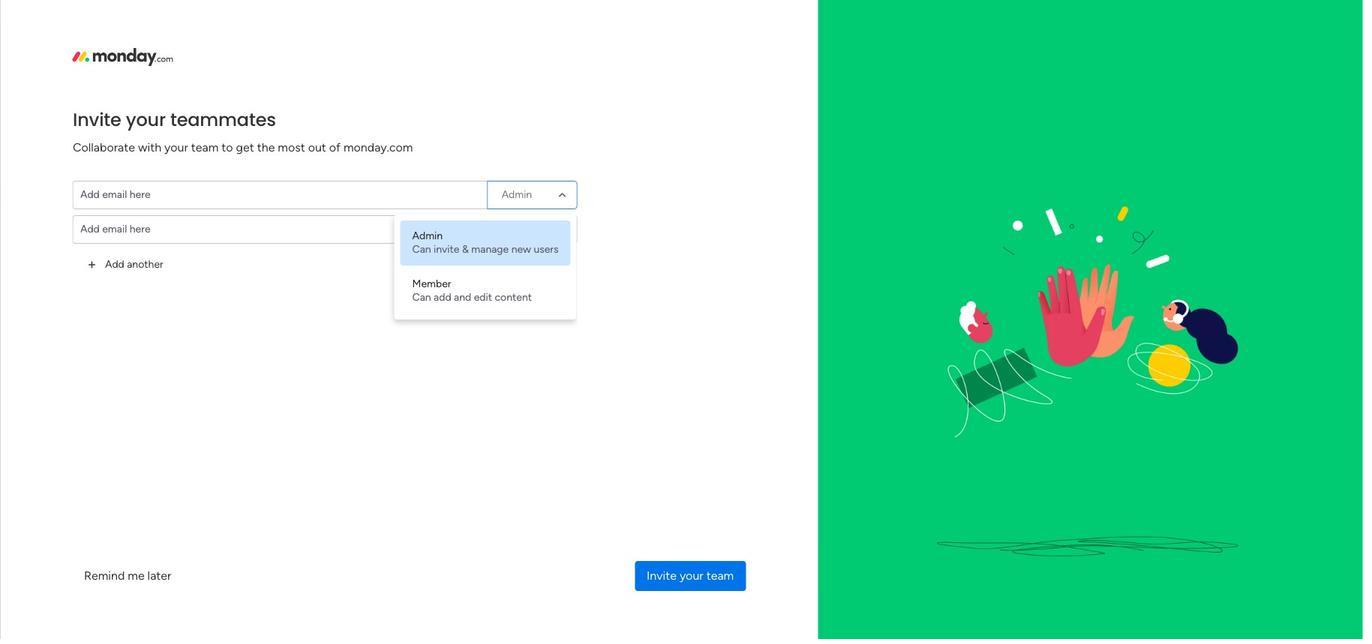 Task type: locate. For each thing, give the bounding box(es) containing it.
& inside admin can invite & manage new users
[[462, 243, 469, 256]]

0 vertical spatial team
[[191, 140, 219, 154]]

can inside admin can invite & manage new users
[[412, 243, 431, 256]]

browse workspaces button
[[11, 114, 149, 138]]

templates image image
[[1114, 324, 1313, 428]]

to down empty.
[[122, 218, 132, 231]]

Add email here email field
[[72, 180, 488, 209], [72, 215, 488, 244]]

team
[[191, 140, 219, 154], [707, 569, 734, 583]]

Search in workspace field
[[32, 149, 125, 166]]

your inside button
[[680, 569, 704, 583]]

add
[[434, 291, 452, 304]]

circle o image inside install our mobile app link
[[1123, 237, 1133, 248]]

1 horizontal spatial invite
[[647, 569, 677, 583]]

out
[[308, 140, 326, 154]]

2 vertical spatial invite
[[647, 569, 677, 583]]

workspace up this
[[59, 202, 109, 214]]

is
[[112, 202, 119, 214]]

1 vertical spatial invite
[[1139, 197, 1167, 210]]

monday.com
[[344, 140, 413, 154]]

recently
[[268, 123, 323, 140]]

create
[[135, 218, 165, 231]]

0 vertical spatial &
[[462, 243, 469, 256]]

collaborate
[[73, 140, 135, 154]]

2 vertical spatial workspace
[[409, 299, 459, 312]]

1 vertical spatial your
[[164, 140, 188, 154]]

to inside this workspace is empty. join this workspace to create content.
[[122, 218, 132, 231]]

the
[[257, 140, 275, 154]]

1 vertical spatial add email here email field
[[72, 215, 488, 244]]

invite for invite team members (0/1)
[[1139, 197, 1167, 210]]

0 vertical spatial your
[[126, 107, 166, 132]]

1 vertical spatial team
[[707, 569, 734, 583]]

circle o image down circle o image at the right
[[1123, 217, 1133, 229]]

browse workspaces
[[17, 119, 110, 132]]

get left the
[[236, 140, 254, 154]]

1 vertical spatial circle o image
[[1123, 237, 1133, 248]]

2 vertical spatial your
[[680, 569, 704, 583]]

invite
[[434, 243, 460, 256]]

inspired
[[1166, 541, 1209, 555]]

work management > main workspace
[[284, 299, 459, 312]]

2 circle o image from the top
[[1123, 237, 1133, 248]]

0 vertical spatial add email here email field
[[72, 180, 488, 209]]

can down member
[[412, 291, 431, 304]]

work
[[284, 299, 307, 312]]

0 horizontal spatial get
[[236, 140, 254, 154]]

& right invite
[[462, 243, 469, 256]]

recently visited
[[268, 123, 368, 140]]

1 vertical spatial to
[[122, 218, 132, 231]]

workspace
[[59, 202, 109, 214], [69, 218, 120, 231], [409, 299, 459, 312]]

install our mobile app link
[[1123, 234, 1326, 251]]

1 horizontal spatial team
[[707, 569, 734, 583]]

0 vertical spatial to
[[222, 140, 233, 154]]

content
[[495, 291, 532, 304]]

invite for invite your team
[[647, 569, 677, 583]]

1 horizontal spatial get
[[1145, 541, 1163, 555]]

add
[[105, 258, 124, 271]]

get
[[236, 140, 254, 154], [1145, 541, 1163, 555]]

0 vertical spatial can
[[412, 243, 431, 256]]

install our mobile app
[[1139, 235, 1250, 249]]

mobile
[[1192, 235, 1226, 249]]

circle o image
[[1123, 217, 1133, 229], [1123, 237, 1133, 248]]

circle o image inside complete profile link
[[1123, 217, 1133, 229]]

to down teammates
[[222, 140, 233, 154]]

1 can from the top
[[412, 243, 431, 256]]

0 vertical spatial get
[[236, 140, 254, 154]]

can left invite
[[412, 243, 431, 256]]

invite team members (0/1) link
[[1123, 195, 1326, 212]]

1 vertical spatial can
[[412, 291, 431, 304]]

can
[[412, 243, 431, 256], [412, 291, 431, 304]]

invite
[[73, 107, 121, 132], [1139, 197, 1167, 210], [647, 569, 677, 583]]

profile
[[1191, 216, 1223, 229]]

of
[[329, 140, 341, 154]]

1 horizontal spatial to
[[222, 140, 233, 154]]

your
[[126, 107, 166, 132], [164, 140, 188, 154], [680, 569, 704, 583]]

0 vertical spatial circle o image
[[1123, 217, 1133, 229]]

0 horizontal spatial invite
[[73, 107, 121, 132]]

& right learn
[[1134, 541, 1142, 555]]

can for can invite & manage new users
[[412, 243, 431, 256]]

add email here email field down most
[[72, 180, 488, 209]]

workspaces
[[55, 119, 110, 132]]

2 can from the top
[[412, 291, 431, 304]]

circle o image left install
[[1123, 237, 1133, 248]]

team
[[1169, 197, 1196, 210]]

remind me later button
[[72, 561, 183, 591]]

invite your teammates dialog
[[0, 0, 1364, 639]]

another
[[127, 258, 163, 271]]

invite inside invite your team button
[[647, 569, 677, 583]]

invite team members (0/1)
[[1139, 197, 1273, 210]]

can inside member can add and edit content
[[412, 291, 431, 304]]

your for invite your teammates
[[126, 107, 166, 132]]

workspace down member
[[409, 299, 459, 312]]

invite inside invite team members (0/1) 'link'
[[1139, 197, 1167, 210]]

your for invite your team
[[680, 569, 704, 583]]

this
[[49, 218, 66, 231]]

invite your team image
[[873, 0, 1309, 639]]

1 horizontal spatial &
[[1134, 541, 1142, 555]]

1 add email here email field from the top
[[72, 180, 488, 209]]

get inside invite your teammates dialog
[[236, 140, 254, 154]]

0 horizontal spatial to
[[122, 218, 132, 231]]

0 vertical spatial invite
[[73, 107, 121, 132]]

edit
[[474, 291, 492, 304]]

new
[[512, 243, 531, 256]]

most
[[278, 140, 305, 154]]

workspace up content.
[[69, 218, 120, 231]]

to
[[222, 140, 233, 154], [122, 218, 132, 231]]

1 circle o image from the top
[[1123, 217, 1133, 229]]

this workspace is empty. join this workspace to create content.
[[27, 202, 165, 247]]

teammates
[[170, 107, 276, 132]]

1 vertical spatial workspace
[[69, 218, 120, 231]]

0 horizontal spatial &
[[462, 243, 469, 256]]

get left inspired
[[1145, 541, 1163, 555]]

(0/1)
[[1249, 197, 1273, 210]]

app
[[1229, 235, 1250, 249]]

2 horizontal spatial invite
[[1139, 197, 1167, 210]]

&
[[462, 243, 469, 256], [1134, 541, 1142, 555]]

add email here email field up project
[[72, 215, 488, 244]]

and
[[454, 291, 471, 304]]

admin
[[502, 188, 532, 201], [502, 223, 532, 235], [412, 229, 443, 242]]

member
[[412, 277, 451, 290]]



Task type: vqa. For each thing, say whether or not it's contained in the screenshot.
complex
no



Task type: describe. For each thing, give the bounding box(es) containing it.
admin can invite & manage new users
[[412, 229, 559, 256]]

logo image
[[72, 48, 173, 66]]

project management
[[287, 275, 403, 289]]

invite your teammates
[[73, 107, 276, 132]]

circle o image
[[1123, 198, 1133, 210]]

users
[[534, 243, 559, 256]]

1 vertical spatial &
[[1134, 541, 1142, 555]]

complete profile
[[1139, 216, 1223, 229]]

0 vertical spatial workspace
[[59, 202, 109, 214]]

admin inside admin can invite & manage new users
[[412, 229, 443, 242]]

can for can add and edit content
[[412, 291, 431, 304]]

me
[[128, 569, 145, 583]]

members
[[1199, 197, 1246, 210]]

invite for invite your teammates
[[73, 107, 121, 132]]

empty.
[[122, 202, 154, 214]]

member can add and edit content
[[412, 277, 532, 304]]

with
[[138, 140, 161, 154]]

circle o image for install
[[1123, 237, 1133, 248]]

close recently visited image
[[247, 122, 265, 140]]

install
[[1139, 235, 1168, 249]]

complete
[[1139, 216, 1188, 229]]

add another
[[105, 258, 163, 271]]

project
[[287, 275, 328, 289]]

to inside invite your teammates dialog
[[222, 140, 233, 154]]

complete profile link
[[1123, 214, 1326, 231]]

join
[[27, 218, 46, 231]]

add to favorites image
[[440, 274, 455, 289]]

collaborate with your team to get the most out of monday.com
[[73, 140, 413, 154]]

0 horizontal spatial team
[[191, 140, 219, 154]]

remind
[[84, 569, 125, 583]]

2 add email here email field from the top
[[72, 215, 488, 244]]

1 vertical spatial get
[[1145, 541, 1163, 555]]

visited
[[326, 123, 368, 140]]

our
[[1171, 235, 1190, 249]]

content.
[[76, 235, 115, 247]]

browse
[[17, 119, 52, 132]]

invite your team
[[647, 569, 734, 583]]

management
[[310, 299, 372, 312]]

circle o image for complete
[[1123, 217, 1133, 229]]

invite your team button
[[635, 561, 746, 591]]

management
[[331, 275, 403, 289]]

this
[[37, 202, 56, 214]]

main
[[384, 299, 406, 312]]

manage
[[472, 243, 509, 256]]

team inside button
[[707, 569, 734, 583]]

learn
[[1101, 541, 1131, 555]]

learn & get inspired
[[1101, 541, 1209, 555]]

>
[[374, 299, 381, 312]]

add another button
[[72, 250, 175, 280]]

remind me later
[[84, 569, 171, 583]]

later
[[148, 569, 171, 583]]



